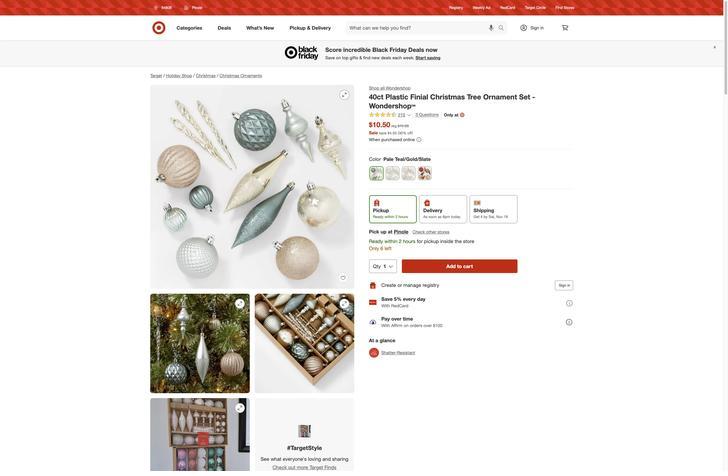 Task type: vqa. For each thing, say whether or not it's contained in the screenshot.
the "game"
no



Task type: describe. For each thing, give the bounding box(es) containing it.
what's
[[246, 25, 262, 31]]

in inside button
[[568, 283, 570, 288]]

holiday
[[166, 73, 181, 78]]

save
[[379, 131, 387, 135]]

pickup for &
[[290, 25, 306, 31]]

when
[[369, 137, 380, 142]]

soon
[[429, 215, 437, 219]]

pale teal/gold/slate image
[[370, 167, 383, 180]]

pickup ready within 2 hours
[[373, 207, 408, 219]]

40ct plastic finial christmas tree ornament set - wondershop™, 1 of 7 image
[[150, 85, 354, 289]]

check out more target finds link
[[261, 464, 348, 471]]

ornament
[[483, 92, 517, 101]]

0 vertical spatial over
[[391, 316, 402, 322]]

ready within 2 hours for pickup inside the store only 6 left
[[369, 238, 474, 252]]

qty 1
[[373, 263, 386, 269]]

within inside ready within 2 hours for pickup inside the store only 6 left
[[385, 238, 398, 245]]

1
[[383, 263, 386, 269]]

add to cart button
[[402, 260, 518, 273]]

red/green/gold image
[[418, 167, 431, 180]]

pickup & delivery
[[290, 25, 331, 31]]

start
[[416, 55, 426, 60]]

tree
[[467, 92, 481, 101]]

5%
[[394, 296, 402, 302]]

within inside pickup ready within 2 hours
[[385, 215, 395, 219]]

color
[[369, 156, 381, 162]]

94806
[[161, 5, 172, 10]]

find stores link
[[556, 5, 574, 10]]

christmas ornaments link
[[220, 73, 262, 78]]

off
[[408, 131, 412, 135]]

0 vertical spatial sign in
[[531, 25, 544, 30]]

%
[[403, 131, 407, 135]]

1 horizontal spatial at
[[455, 112, 459, 117]]

shop all wondershop 40ct plastic finial christmas tree ornament set - wondershop™
[[369, 85, 535, 110]]

cart
[[463, 263, 473, 269]]

pickup & delivery link
[[284, 21, 339, 35]]

shatter-
[[382, 350, 397, 355]]

stores
[[438, 229, 450, 235]]

check inside button
[[413, 229, 425, 235]]

photo from @gala_mk85, 4 of 7 image
[[150, 399, 250, 471]]

categories link
[[171, 21, 210, 35]]

find stores
[[556, 5, 574, 10]]

40ct plastic finial christmas tree ornament set - wondershop™, 2 of 7 image
[[150, 294, 250, 394]]

#targetstyle
[[287, 444, 322, 452]]

left
[[385, 245, 392, 252]]

registry
[[423, 282, 439, 289]]

3 / from the left
[[217, 73, 218, 78]]

with inside save 5% every day with redcard
[[382, 303, 390, 309]]

it
[[481, 215, 483, 219]]

black
[[372, 46, 388, 53]]

pinole button
[[181, 2, 206, 13]]

with inside pay over time with affirm on orders over $100
[[382, 323, 390, 328]]

0 vertical spatial redcard
[[500, 5, 515, 10]]

pick
[[369, 229, 379, 235]]

add
[[447, 263, 456, 269]]

what's new
[[246, 25, 274, 31]]

glance
[[380, 338, 396, 344]]

target link
[[150, 73, 162, 78]]

redcard inside save 5% every day with redcard
[[391, 303, 409, 309]]

resistant
[[397, 350, 415, 355]]

create or manage registry
[[382, 282, 439, 289]]

ornaments
[[240, 73, 262, 78]]

on inside score incredible black friday deals now save on top gifts & find new deals each week. start saving
[[336, 55, 341, 60]]

0 horizontal spatial deals
[[218, 25, 231, 31]]

at a glance
[[369, 338, 396, 344]]

40ct
[[369, 92, 384, 101]]

pinole button
[[394, 228, 409, 236]]

#targetstyle preview 1 image
[[298, 425, 311, 438]]

purchased
[[382, 137, 402, 142]]

questions
[[419, 112, 439, 117]]

see what everyone's loving and sharing check out more target finds
[[261, 456, 348, 471]]

2 / from the left
[[193, 73, 195, 78]]

top
[[342, 55, 349, 60]]

day
[[417, 296, 426, 302]]

find
[[363, 55, 370, 60]]

40ct plastic finial christmas tree ornament set - wondershop™, 3 of 7 image
[[255, 294, 354, 394]]

$
[[388, 131, 390, 135]]

18
[[504, 215, 508, 219]]

deals
[[381, 55, 391, 60]]

& inside score incredible black friday deals now save on top gifts & find new deals each week. start saving
[[359, 55, 362, 60]]

by
[[484, 215, 488, 219]]

sign in inside button
[[559, 283, 570, 288]]

94806 button
[[150, 2, 178, 13]]

sale
[[369, 130, 378, 135]]

what's new link
[[241, 21, 282, 35]]

)
[[412, 131, 413, 135]]

when purchased online
[[369, 137, 415, 142]]

store
[[463, 238, 474, 245]]

delivery as soon as 6pm today
[[423, 207, 461, 219]]

6
[[381, 245, 383, 252]]

pay over time with affirm on orders over $100
[[382, 316, 443, 328]]

to
[[457, 263, 462, 269]]

6pm
[[443, 215, 450, 219]]

and
[[322, 456, 331, 462]]

search button
[[496, 21, 510, 36]]

saving
[[427, 55, 441, 60]]

ready inside ready within 2 hours for pickup inside the store only 6 left
[[369, 238, 383, 245]]

1 vertical spatial at
[[388, 229, 393, 235]]

on inside pay over time with affirm on orders over $100
[[404, 323, 409, 328]]

up
[[381, 229, 387, 235]]



Task type: locate. For each thing, give the bounding box(es) containing it.
out
[[288, 465, 295, 471]]

shop right holiday
[[182, 73, 192, 78]]

pickup
[[290, 25, 306, 31], [373, 207, 389, 214]]

0 vertical spatial at
[[455, 112, 459, 117]]

weekly
[[473, 5, 485, 10]]

manage
[[404, 282, 421, 289]]

weekly ad link
[[473, 5, 490, 10]]

incredible
[[343, 46, 371, 53]]

ready up 6
[[369, 238, 383, 245]]

/ right christmas link
[[217, 73, 218, 78]]

with down pay
[[382, 323, 390, 328]]

hours inside pickup ready within 2 hours
[[399, 215, 408, 219]]

1 horizontal spatial over
[[424, 323, 432, 328]]

2 up pinole button
[[396, 215, 398, 219]]

1 vertical spatial over
[[424, 323, 432, 328]]

pickup inside pickup ready within 2 hours
[[373, 207, 389, 214]]

target left circle
[[525, 5, 535, 10]]

pale
[[384, 156, 394, 162]]

deals inside score incredible black friday deals now save on top gifts & find new deals each week. start saving
[[408, 46, 424, 53]]

0 vertical spatial hours
[[399, 215, 408, 219]]

hours up pinole button
[[399, 215, 408, 219]]

2 with from the top
[[382, 323, 390, 328]]

0 vertical spatial within
[[385, 215, 395, 219]]

1 vertical spatial target
[[150, 73, 162, 78]]

0 horizontal spatial redcard
[[391, 303, 409, 309]]

teal/gold/slate
[[395, 156, 431, 162]]

score incredible black friday deals now save on top gifts & find new deals each week. start saving
[[325, 46, 441, 60]]

qty
[[373, 263, 381, 269]]

pinole inside dropdown button
[[192, 5, 202, 10]]

0 horizontal spatial christmas
[[196, 73, 216, 78]]

pick up at pinole
[[369, 229, 409, 235]]

1 horizontal spatial save
[[382, 296, 393, 302]]

pickup for ready
[[373, 207, 389, 214]]

0 horizontal spatial check
[[273, 465, 287, 471]]

$10.50 reg $15.00 sale save $ 4.50 ( 30 % off )
[[369, 120, 413, 135]]

/ right target link
[[163, 73, 165, 78]]

wondershop
[[386, 85, 411, 91]]

0 horizontal spatial save
[[325, 55, 335, 60]]

delivery up soon
[[423, 207, 443, 214]]

1 vertical spatial check
[[273, 465, 287, 471]]

with up pay
[[382, 303, 390, 309]]

1 vertical spatial deals
[[408, 46, 424, 53]]

christmas up 'only at'
[[430, 92, 465, 101]]

ready inside pickup ready within 2 hours
[[373, 215, 384, 219]]

0 horizontal spatial /
[[163, 73, 165, 78]]

1 horizontal spatial pinole
[[394, 229, 409, 235]]

check inside the see what everyone's loving and sharing check out more target finds
[[273, 465, 287, 471]]

1 vertical spatial redcard
[[391, 303, 409, 309]]

1 horizontal spatial pickup
[[373, 207, 389, 214]]

on
[[336, 55, 341, 60], [404, 323, 409, 328]]

1 vertical spatial within
[[385, 238, 398, 245]]

reg
[[391, 124, 397, 128]]

pickup right new
[[290, 25, 306, 31]]

1 vertical spatial only
[[369, 245, 379, 252]]

1 vertical spatial pickup
[[373, 207, 389, 214]]

target left holiday
[[150, 73, 162, 78]]

inside
[[440, 238, 454, 245]]

What can we help you find? suggestions appear below search field
[[346, 21, 500, 35]]

1 horizontal spatial check
[[413, 229, 425, 235]]

target inside the see what everyone's loving and sharing check out more target finds
[[310, 465, 323, 471]]

delivery
[[312, 25, 331, 31], [423, 207, 443, 214]]

within
[[385, 215, 395, 219], [385, 238, 398, 245]]

check other stores button
[[412, 229, 450, 236]]

1 horizontal spatial 2
[[399, 238, 402, 245]]

0 horizontal spatial pinole
[[192, 5, 202, 10]]

1 horizontal spatial shop
[[369, 85, 379, 91]]

0 vertical spatial shop
[[182, 73, 192, 78]]

registry
[[449, 5, 463, 10]]

target down loving
[[310, 465, 323, 471]]

0 vertical spatial deals
[[218, 25, 231, 31]]

christmas right holiday shop link
[[196, 73, 216, 78]]

1 vertical spatial 2
[[399, 238, 402, 245]]

$15.00
[[398, 124, 409, 128]]

2 horizontal spatial /
[[217, 73, 218, 78]]

gifts
[[350, 55, 358, 60]]

check up 'for'
[[413, 229, 425, 235]]

christmas link
[[196, 73, 216, 78]]

only left 6
[[369, 245, 379, 252]]

1 vertical spatial save
[[382, 296, 393, 302]]

0 vertical spatial pickup
[[290, 25, 306, 31]]

0 horizontal spatial target
[[150, 73, 162, 78]]

over left $100
[[424, 323, 432, 328]]

1 vertical spatial sign in
[[559, 283, 570, 288]]

shatter-resistant
[[382, 350, 415, 355]]

a
[[376, 338, 378, 344]]

0 horizontal spatial in
[[540, 25, 544, 30]]

0 horizontal spatial shop
[[182, 73, 192, 78]]

0 horizontal spatial over
[[391, 316, 402, 322]]

0 vertical spatial pinole
[[192, 5, 202, 10]]

2 horizontal spatial target
[[525, 5, 535, 10]]

2 down pinole button
[[399, 238, 402, 245]]

on down time
[[404, 323, 409, 328]]

at down shop all wondershop 40ct plastic finial christmas tree ornament set - wondershop™
[[455, 112, 459, 117]]

save left 5%
[[382, 296, 393, 302]]

pinole
[[192, 5, 202, 10], [394, 229, 409, 235]]

in
[[540, 25, 544, 30], [568, 283, 570, 288]]

check down what
[[273, 465, 287, 471]]

1 horizontal spatial in
[[568, 283, 570, 288]]

christmas inside shop all wondershop 40ct plastic finial christmas tree ornament set - wondershop™
[[430, 92, 465, 101]]

2 vertical spatial target
[[310, 465, 323, 471]]

1 horizontal spatial /
[[193, 73, 195, 78]]

0 vertical spatial sign
[[531, 25, 539, 30]]

1 vertical spatial with
[[382, 323, 390, 328]]

1 vertical spatial ready
[[369, 238, 383, 245]]

1 vertical spatial delivery
[[423, 207, 443, 214]]

pickup up up
[[373, 207, 389, 214]]

0 horizontal spatial 2
[[396, 215, 398, 219]]

0 horizontal spatial sign
[[531, 25, 539, 30]]

0 vertical spatial save
[[325, 55, 335, 60]]

within up pick up at pinole
[[385, 215, 395, 219]]

deals link
[[212, 21, 239, 35]]

0 vertical spatial with
[[382, 303, 390, 309]]

1 vertical spatial shop
[[369, 85, 379, 91]]

what
[[271, 456, 281, 462]]

christmas left ornaments in the top of the page
[[220, 73, 239, 78]]

0 horizontal spatial &
[[307, 25, 310, 31]]

other
[[426, 229, 436, 235]]

1 / from the left
[[163, 73, 165, 78]]

0 vertical spatial in
[[540, 25, 544, 30]]

0 vertical spatial 2
[[396, 215, 398, 219]]

delivery inside the delivery as soon as 6pm today
[[423, 207, 443, 214]]

only down shop all wondershop 40ct plastic finial christmas tree ornament set - wondershop™
[[444, 112, 453, 117]]

1 horizontal spatial deals
[[408, 46, 424, 53]]

sign in button
[[555, 281, 573, 291]]

1 vertical spatial in
[[568, 283, 570, 288]]

1 horizontal spatial sign
[[559, 283, 567, 288]]

target circle
[[525, 5, 546, 10]]

at
[[455, 112, 459, 117], [388, 229, 393, 235]]

as
[[423, 215, 428, 219]]

0 vertical spatial only
[[444, 112, 453, 117]]

1 horizontal spatial on
[[404, 323, 409, 328]]

2 inside ready within 2 hours for pickup inside the store only 6 left
[[399, 238, 402, 245]]

0 vertical spatial ready
[[373, 215, 384, 219]]

sign in link
[[515, 21, 553, 35]]

pay
[[382, 316, 390, 322]]

within up left
[[385, 238, 398, 245]]

online
[[403, 137, 415, 142]]

redcard right ad
[[500, 5, 515, 10]]

pinole up categories link at the left top
[[192, 5, 202, 10]]

1 vertical spatial sign
[[559, 283, 567, 288]]

hours left 'for'
[[403, 238, 416, 245]]

check other stores
[[413, 229, 450, 235]]

0 vertical spatial check
[[413, 229, 425, 235]]

image gallery element
[[150, 85, 354, 471]]

every
[[403, 296, 416, 302]]

over
[[391, 316, 402, 322], [424, 323, 432, 328]]

redcard link
[[500, 5, 515, 10]]

redcard down 5%
[[391, 303, 409, 309]]

0 horizontal spatial delivery
[[312, 25, 331, 31]]

only inside ready within 2 hours for pickup inside the store only 6 left
[[369, 245, 379, 252]]

today
[[451, 215, 461, 219]]

registry link
[[449, 5, 463, 10]]

$100
[[433, 323, 443, 328]]

shipping
[[474, 207, 494, 214]]

as
[[438, 215, 442, 219]]

get
[[474, 215, 480, 219]]

save down score
[[325, 55, 335, 60]]

pickup
[[424, 238, 439, 245]]

0 horizontal spatial only
[[369, 245, 379, 252]]

hours
[[399, 215, 408, 219], [403, 238, 416, 245]]

circle
[[536, 5, 546, 10]]

0 vertical spatial target
[[525, 5, 535, 10]]

hours inside ready within 2 hours for pickup inside the store only 6 left
[[403, 238, 416, 245]]

0 horizontal spatial pickup
[[290, 25, 306, 31]]

1 horizontal spatial delivery
[[423, 207, 443, 214]]

0 horizontal spatial on
[[336, 55, 341, 60]]

&
[[307, 25, 310, 31], [359, 55, 362, 60]]

shipping get it by sat, nov 18
[[474, 207, 508, 219]]

target for target / holiday shop / christmas / christmas ornaments
[[150, 73, 162, 78]]

see
[[261, 456, 269, 462]]

new
[[372, 55, 380, 60]]

215 link
[[369, 111, 412, 119]]

1 vertical spatial &
[[359, 55, 362, 60]]

1 horizontal spatial redcard
[[500, 5, 515, 10]]

ready up pick
[[373, 215, 384, 219]]

sign
[[531, 25, 539, 30], [559, 283, 567, 288]]

over up affirm
[[391, 316, 402, 322]]

only
[[444, 112, 453, 117], [369, 245, 379, 252]]

1 with from the top
[[382, 303, 390, 309]]

at right up
[[388, 229, 393, 235]]

/ left christmas link
[[193, 73, 195, 78]]

shop inside shop all wondershop 40ct plastic finial christmas tree ornament set - wondershop™
[[369, 85, 379, 91]]

save inside save 5% every day with redcard
[[382, 296, 393, 302]]

sharing
[[332, 456, 348, 462]]

2 horizontal spatial christmas
[[430, 92, 465, 101]]

delivery up score
[[312, 25, 331, 31]]

0 horizontal spatial at
[[388, 229, 393, 235]]

finial
[[410, 92, 428, 101]]

candy champagne image
[[386, 167, 399, 180]]

add to cart
[[447, 263, 473, 269]]

0 vertical spatial on
[[336, 55, 341, 60]]

2 inside pickup ready within 2 hours
[[396, 215, 398, 219]]

1 horizontal spatial christmas
[[220, 73, 239, 78]]

holiday shop link
[[166, 73, 192, 78]]

for
[[417, 238, 423, 245]]

1 vertical spatial hours
[[403, 238, 416, 245]]

deals left what's
[[218, 25, 231, 31]]

deals up start
[[408, 46, 424, 53]]

1 horizontal spatial only
[[444, 112, 453, 117]]

4.50
[[390, 131, 397, 135]]

check
[[413, 229, 425, 235], [273, 465, 287, 471]]

plastic
[[386, 92, 408, 101]]

2 within from the top
[[385, 238, 398, 245]]

friday
[[390, 46, 407, 53]]

time
[[403, 316, 413, 322]]

sign inside button
[[559, 283, 567, 288]]

christmas
[[196, 73, 216, 78], [220, 73, 239, 78], [430, 92, 465, 101]]

finds
[[324, 465, 336, 471]]

pink/champagne image
[[402, 167, 415, 180]]

3
[[416, 112, 418, 117]]

1 vertical spatial on
[[404, 323, 409, 328]]

1 vertical spatial pinole
[[394, 229, 409, 235]]

0 vertical spatial delivery
[[312, 25, 331, 31]]

1 horizontal spatial target
[[310, 465, 323, 471]]

on left "top"
[[336, 55, 341, 60]]

0 vertical spatial &
[[307, 25, 310, 31]]

save inside score incredible black friday deals now save on top gifts & find new deals each week. start saving
[[325, 55, 335, 60]]

ad
[[486, 5, 490, 10]]

sat,
[[489, 215, 495, 219]]

1 horizontal spatial sign in
[[559, 283, 570, 288]]

1 within from the top
[[385, 215, 395, 219]]

all
[[381, 85, 385, 91]]

1 horizontal spatial &
[[359, 55, 362, 60]]

the
[[455, 238, 462, 245]]

pinole right up
[[394, 229, 409, 235]]

0 horizontal spatial sign in
[[531, 25, 544, 30]]

target for target circle
[[525, 5, 535, 10]]

shop left all
[[369, 85, 379, 91]]



